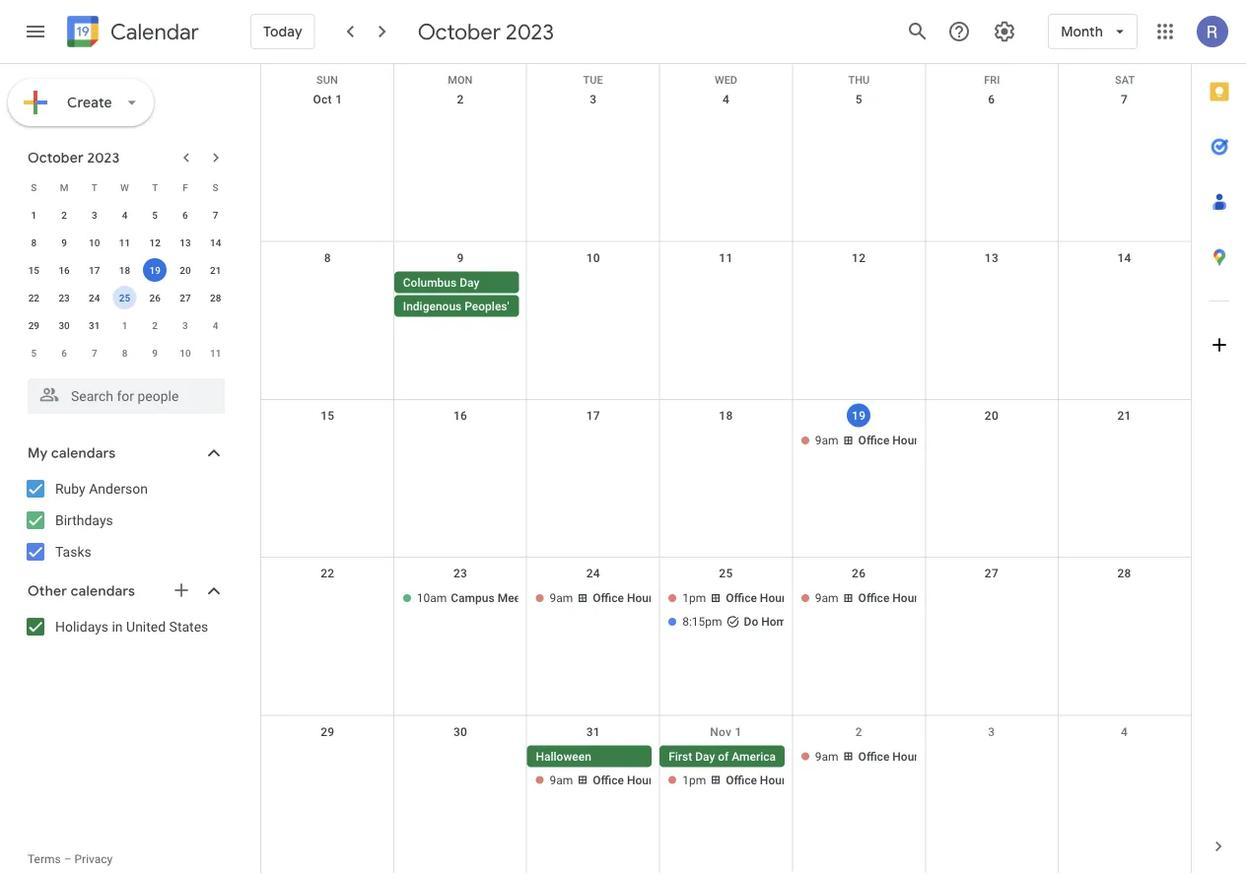 Task type: describe. For each thing, give the bounding box(es) containing it.
9am for 18
[[815, 434, 839, 447]]

birthdays
[[55, 512, 113, 528]]

2 vertical spatial 10
[[180, 347, 191, 359]]

13 element
[[173, 231, 197, 254]]

23 inside grid
[[453, 567, 468, 581]]

8 for october 2023
[[31, 237, 37, 248]]

27 element
[[173, 286, 197, 310]]

19, today element
[[143, 258, 167, 282]]

today
[[263, 23, 302, 40]]

30 for 1
[[59, 319, 70, 331]]

2 vertical spatial 9
[[152, 347, 158, 359]]

indigenous
[[403, 299, 462, 313]]

16 inside grid
[[453, 409, 468, 423]]

other
[[28, 583, 67, 600]]

17 element
[[83, 258, 106, 282]]

sat
[[1115, 74, 1135, 86]]

calendar
[[110, 18, 199, 46]]

united
[[126, 619, 166, 635]]

calendar heading
[[106, 18, 199, 46]]

my calendars
[[28, 445, 116, 462]]

other calendars button
[[4, 576, 245, 607]]

november 8 element
[[113, 341, 137, 365]]

meeting
[[498, 592, 541, 606]]

10am
[[417, 592, 447, 606]]

28 inside october 2023 grid
[[210, 292, 221, 304]]

terms – privacy
[[28, 853, 113, 867]]

25 inside cell
[[119, 292, 130, 304]]

row group containing 1
[[19, 201, 231, 367]]

f
[[183, 181, 188, 193]]

tasks
[[55, 544, 91, 560]]

12 element
[[143, 231, 167, 254]]

w
[[120, 181, 129, 193]]

1 up 15 element
[[31, 209, 37, 221]]

terms
[[28, 853, 61, 867]]

nov
[[710, 725, 732, 739]]

14 element
[[204, 231, 227, 254]]

1 t from the left
[[91, 181, 97, 193]]

november 3 element
[[173, 314, 197, 337]]

8:15pm
[[682, 615, 722, 629]]

ruby anderson
[[55, 481, 148, 497]]

20 element
[[173, 258, 197, 282]]

0 horizontal spatial 5
[[31, 347, 37, 359]]

9 for october 2023
[[61, 237, 67, 248]]

25 inside grid
[[719, 567, 733, 581]]

my
[[28, 445, 48, 462]]

18 inside grid
[[719, 409, 733, 423]]

1 up november 8 element
[[122, 319, 128, 331]]

halloween
[[536, 750, 591, 764]]

peoples'
[[465, 299, 509, 313]]

29 for 1
[[28, 319, 39, 331]]

0 horizontal spatial october 2023
[[28, 149, 120, 167]]

november 7 element
[[83, 341, 106, 365]]

m
[[60, 181, 68, 193]]

16 inside october 2023 grid
[[59, 264, 70, 276]]

0 vertical spatial october 2023
[[418, 18, 554, 45]]

my calendars button
[[4, 438, 245, 469]]

other calendars
[[28, 583, 135, 600]]

Search for people text field
[[39, 379, 213, 414]]

9 for sun
[[457, 251, 464, 265]]

october 2023 grid
[[19, 174, 231, 367]]

wed
[[715, 74, 738, 86]]

19 inside grid
[[852, 408, 866, 422]]

13 for sun
[[985, 251, 999, 265]]

10 for sun
[[586, 251, 600, 265]]

12 for sun
[[852, 251, 866, 265]]

10 element
[[83, 231, 106, 254]]

settings menu image
[[993, 20, 1017, 43]]

9am for nov 1
[[815, 750, 839, 764]]

columbus day button
[[394, 272, 519, 293]]

1 vertical spatial 2023
[[87, 149, 120, 167]]

1 horizontal spatial day
[[512, 299, 532, 313]]

22 element
[[22, 286, 46, 310]]

row containing oct 1
[[261, 84, 1191, 242]]

calendars for my calendars
[[51, 445, 116, 462]]

2 inside november 2 element
[[152, 319, 158, 331]]

7 for 1
[[213, 209, 218, 221]]

2 t from the left
[[152, 181, 158, 193]]

14 for october 2023
[[210, 237, 221, 248]]

cell containing columbus day
[[394, 272, 532, 319]]

31 for 1
[[89, 319, 100, 331]]

2 s from the left
[[213, 181, 219, 193]]

1 right oct
[[335, 93, 342, 106]]

row containing 1
[[19, 201, 231, 229]]

november 1 element
[[113, 314, 137, 337]]

november 9 element
[[143, 341, 167, 365]]

0 horizontal spatial 7
[[92, 347, 97, 359]]

30 for nov 1
[[453, 725, 468, 739]]

10am campus meeting
[[417, 592, 541, 606]]

main drawer image
[[24, 20, 47, 43]]

calendars for other calendars
[[71, 583, 135, 600]]

holidays in united states
[[55, 619, 208, 635]]

11 for sun
[[719, 251, 733, 265]]

2 vertical spatial 8
[[122, 347, 128, 359]]

privacy link
[[74, 853, 113, 867]]

28 inside grid
[[1118, 567, 1132, 581]]

11 for october 2023
[[119, 237, 130, 248]]

10 for october 2023
[[89, 237, 100, 248]]

oct
[[313, 93, 332, 106]]



Task type: locate. For each thing, give the bounding box(es) containing it.
23 up 30 element
[[59, 292, 70, 304]]

0 vertical spatial 8
[[31, 237, 37, 248]]

create button
[[8, 79, 154, 126]]

1 vertical spatial 7
[[213, 209, 218, 221]]

nov 1
[[710, 725, 742, 739]]

23 inside grid
[[59, 292, 70, 304]]

1 vertical spatial october
[[28, 149, 84, 167]]

1 horizontal spatial october
[[418, 18, 501, 45]]

states
[[169, 619, 208, 635]]

13
[[180, 237, 191, 248], [985, 251, 999, 265]]

0 vertical spatial 11
[[119, 237, 130, 248]]

9 down november 2 element
[[152, 347, 158, 359]]

0 vertical spatial october
[[418, 18, 501, 45]]

office inside cell
[[593, 774, 624, 787]]

0 vertical spatial 13
[[180, 237, 191, 248]]

1 vertical spatial 20
[[985, 409, 999, 423]]

hours inside cell
[[627, 774, 659, 787]]

29 for nov 1
[[321, 725, 335, 739]]

0 vertical spatial 15
[[28, 264, 39, 276]]

8 inside grid
[[324, 251, 331, 265]]

0 vertical spatial 24
[[89, 292, 100, 304]]

0 vertical spatial 6
[[988, 93, 995, 106]]

t left w
[[91, 181, 97, 193]]

25 cell
[[110, 284, 140, 312]]

0 vertical spatial 28
[[210, 292, 221, 304]]

31 down 24 element
[[89, 319, 100, 331]]

office hours
[[858, 434, 925, 447], [593, 592, 659, 606], [726, 592, 792, 606], [858, 592, 925, 606], [858, 750, 925, 764], [593, 774, 659, 787], [726, 774, 792, 787]]

5
[[855, 93, 863, 106], [152, 209, 158, 221], [31, 347, 37, 359]]

5 down 29 element
[[31, 347, 37, 359]]

0 vertical spatial 18
[[119, 264, 130, 276]]

1 horizontal spatial 11
[[210, 347, 221, 359]]

22 inside october 2023 grid
[[28, 292, 39, 304]]

23 element
[[52, 286, 76, 310]]

1 vertical spatial 16
[[453, 409, 468, 423]]

18
[[119, 264, 130, 276], [719, 409, 733, 423]]

18 inside october 2023 grid
[[119, 264, 130, 276]]

grid containing oct 1
[[260, 64, 1191, 875]]

19
[[149, 264, 161, 276], [852, 408, 866, 422]]

create
[[67, 94, 112, 111]]

0 horizontal spatial 30
[[59, 319, 70, 331]]

14
[[210, 237, 221, 248], [1118, 251, 1132, 265]]

do
[[744, 615, 758, 629]]

15
[[28, 264, 39, 276], [321, 409, 335, 423]]

october up 'mon'
[[418, 18, 501, 45]]

1
[[335, 93, 342, 106], [31, 209, 37, 221], [122, 319, 128, 331], [735, 725, 742, 739]]

7 down "sat"
[[1121, 93, 1128, 106]]

8
[[31, 237, 37, 248], [324, 251, 331, 265], [122, 347, 128, 359]]

november 10 element
[[173, 341, 197, 365]]

1 horizontal spatial 12
[[852, 251, 866, 265]]

17
[[89, 264, 100, 276], [586, 409, 600, 423]]

1 horizontal spatial 31
[[586, 725, 600, 739]]

1 horizontal spatial 24
[[586, 567, 600, 581]]

month
[[1061, 23, 1103, 40]]

terms link
[[28, 853, 61, 867]]

17 inside row group
[[89, 264, 100, 276]]

6 inside grid
[[988, 93, 995, 106]]

in
[[112, 619, 123, 635]]

0 horizontal spatial 11
[[119, 237, 130, 248]]

columbus
[[403, 275, 457, 289]]

november 11 element
[[204, 341, 227, 365]]

25 up 8:15pm
[[719, 567, 733, 581]]

6 for oct 1
[[988, 93, 995, 106]]

31 inside 31 element
[[89, 319, 100, 331]]

row containing sun
[[261, 64, 1191, 86]]

9
[[61, 237, 67, 248], [457, 251, 464, 265], [152, 347, 158, 359]]

1 vertical spatial 8
[[324, 251, 331, 265]]

halloween button
[[527, 746, 652, 768]]

8 for sun
[[324, 251, 331, 265]]

27
[[180, 292, 191, 304], [985, 567, 999, 581]]

0 vertical spatial 17
[[89, 264, 100, 276]]

2 1pm from the top
[[682, 774, 706, 787]]

2023
[[506, 18, 554, 45], [87, 149, 120, 167]]

calendars
[[51, 445, 116, 462], [71, 583, 135, 600]]

15 element
[[22, 258, 46, 282]]

0 horizontal spatial 31
[[89, 319, 100, 331]]

0 vertical spatial 30
[[59, 319, 70, 331]]

1 horizontal spatial 6
[[182, 209, 188, 221]]

1 vertical spatial 29
[[321, 725, 335, 739]]

1 vertical spatial calendars
[[71, 583, 135, 600]]

31 inside grid
[[586, 725, 600, 739]]

1 s from the left
[[31, 181, 37, 193]]

14 inside october 2023 grid
[[210, 237, 221, 248]]

0 vertical spatial 12
[[149, 237, 161, 248]]

0 vertical spatial day
[[460, 275, 479, 289]]

row containing 15
[[19, 256, 231, 284]]

30 inside october 2023 grid
[[59, 319, 70, 331]]

0 horizontal spatial 26
[[149, 292, 161, 304]]

7 up the 14 element
[[213, 209, 218, 221]]

21 inside october 2023 grid
[[210, 264, 221, 276]]

22
[[28, 292, 39, 304], [321, 567, 335, 581]]

31
[[89, 319, 100, 331], [586, 725, 600, 739]]

18 element
[[113, 258, 137, 282]]

9 inside grid
[[457, 251, 464, 265]]

2 horizontal spatial 11
[[719, 251, 733, 265]]

15 inside row group
[[28, 264, 39, 276]]

1 horizontal spatial 10
[[180, 347, 191, 359]]

13 inside grid
[[985, 251, 999, 265]]

1 1pm from the top
[[682, 592, 706, 606]]

row containing 19
[[261, 400, 1191, 558]]

cell containing halloween
[[527, 746, 660, 793]]

29 inside grid
[[321, 725, 335, 739]]

0 horizontal spatial 13
[[180, 237, 191, 248]]

2 horizontal spatial 5
[[855, 93, 863, 106]]

do homework
[[744, 615, 819, 629]]

20 inside grid
[[180, 264, 191, 276]]

5 for 1
[[152, 209, 158, 221]]

6 down fri
[[988, 93, 995, 106]]

calendars inside other calendars 'dropdown button'
[[71, 583, 135, 600]]

1 horizontal spatial october 2023
[[418, 18, 554, 45]]

5 for oct 1
[[855, 93, 863, 106]]

26 element
[[143, 286, 167, 310]]

1 horizontal spatial 26
[[852, 567, 866, 581]]

day up indigenous peoples' day button at the top left of page
[[460, 275, 479, 289]]

26
[[149, 292, 161, 304], [852, 567, 866, 581]]

cell
[[261, 272, 394, 319], [394, 272, 532, 319], [527, 272, 660, 319], [660, 272, 793, 319], [793, 272, 925, 319], [1058, 272, 1191, 319], [261, 430, 394, 453], [394, 430, 527, 453], [527, 430, 660, 453], [660, 430, 793, 453], [925, 430, 1058, 453], [1058, 430, 1191, 453], [261, 588, 394, 635], [660, 588, 819, 635], [925, 588, 1058, 635], [1058, 588, 1191, 635], [261, 746, 394, 793], [394, 746, 527, 793], [527, 746, 660, 793], [660, 746, 793, 793], [1058, 746, 1191, 793]]

0 horizontal spatial 29
[[28, 319, 39, 331]]

0 horizontal spatial 25
[[119, 292, 130, 304]]

1 vertical spatial 21
[[1118, 409, 1132, 423]]

5 up 12 element
[[152, 209, 158, 221]]

row group
[[19, 201, 231, 367]]

s left m at the left top of page
[[31, 181, 37, 193]]

1 horizontal spatial 25
[[719, 567, 733, 581]]

november 2 element
[[143, 314, 167, 337]]

1 right nov on the right of the page
[[735, 725, 742, 739]]

2
[[457, 93, 464, 106], [61, 209, 67, 221], [152, 319, 158, 331], [855, 725, 863, 739]]

27 inside 'element'
[[180, 292, 191, 304]]

1 vertical spatial 14
[[1118, 251, 1132, 265]]

0 vertical spatial 7
[[1121, 93, 1128, 106]]

20
[[180, 264, 191, 276], [985, 409, 999, 423]]

13 for october 2023
[[180, 237, 191, 248]]

november 4 element
[[204, 314, 227, 337]]

mon
[[448, 74, 473, 86]]

20 inside grid
[[985, 409, 999, 423]]

30 inside grid
[[453, 725, 468, 739]]

1 horizontal spatial 13
[[985, 251, 999, 265]]

fri
[[984, 74, 1000, 86]]

1 vertical spatial 30
[[453, 725, 468, 739]]

None search field
[[0, 371, 245, 414]]

my calendars list
[[4, 473, 245, 568]]

0 vertical spatial 21
[[210, 264, 221, 276]]

hours
[[893, 434, 925, 447], [627, 592, 659, 606], [760, 592, 792, 606], [893, 592, 925, 606], [893, 750, 925, 764], [627, 774, 659, 787], [760, 774, 792, 787]]

19 cell
[[140, 256, 170, 284]]

1 vertical spatial 9
[[457, 251, 464, 265]]

24 inside october 2023 grid
[[89, 292, 100, 304]]

7
[[1121, 93, 1128, 106], [213, 209, 218, 221], [92, 347, 97, 359]]

november 6 element
[[52, 341, 76, 365]]

grid
[[260, 64, 1191, 875]]

add other calendars image
[[172, 581, 191, 600]]

11 inside grid
[[719, 251, 733, 265]]

month button
[[1048, 8, 1138, 55]]

28 element
[[204, 286, 227, 310]]

19 inside '19, today' element
[[149, 264, 161, 276]]

7 inside grid
[[1121, 93, 1128, 106]]

14 inside grid
[[1118, 251, 1132, 265]]

october 2023
[[418, 18, 554, 45], [28, 149, 120, 167]]

15 inside grid
[[321, 409, 335, 423]]

21 element
[[204, 258, 227, 282]]

1 horizontal spatial 30
[[453, 725, 468, 739]]

6
[[988, 93, 995, 106], [182, 209, 188, 221], [61, 347, 67, 359]]

2 horizontal spatial 8
[[324, 251, 331, 265]]

1 vertical spatial 28
[[1118, 567, 1132, 581]]

11 inside "row"
[[210, 347, 221, 359]]

0 horizontal spatial 17
[[89, 264, 100, 276]]

office
[[858, 434, 890, 447], [593, 592, 624, 606], [726, 592, 757, 606], [858, 592, 890, 606], [858, 750, 890, 764], [593, 774, 624, 787], [726, 774, 757, 787]]

9 up columbus day button
[[457, 251, 464, 265]]

6 for 1
[[182, 209, 188, 221]]

17 inside grid
[[586, 409, 600, 423]]

24 inside grid
[[586, 567, 600, 581]]

1 horizontal spatial 14
[[1118, 251, 1132, 265]]

today button
[[250, 8, 315, 55]]

0 vertical spatial 22
[[28, 292, 39, 304]]

row containing 5
[[19, 339, 231, 367]]

columbus day indigenous peoples' day
[[403, 275, 532, 313]]

calendars inside the my calendars dropdown button
[[51, 445, 116, 462]]

october 2023 up m at the left top of page
[[28, 149, 120, 167]]

23 up campus
[[453, 567, 468, 581]]

calendars up in
[[71, 583, 135, 600]]

24 element
[[83, 286, 106, 310]]

22 inside grid
[[321, 567, 335, 581]]

4
[[723, 93, 730, 106], [122, 209, 128, 221], [213, 319, 218, 331], [1121, 725, 1128, 739]]

1 vertical spatial 17
[[586, 409, 600, 423]]

campus
[[451, 592, 495, 606]]

29
[[28, 319, 39, 331], [321, 725, 335, 739]]

1 vertical spatial 5
[[152, 209, 158, 221]]

21
[[210, 264, 221, 276], [1118, 409, 1132, 423]]

1 horizontal spatial 7
[[213, 209, 218, 221]]

26 inside 26 element
[[149, 292, 161, 304]]

ruby
[[55, 481, 86, 497]]

calendar element
[[63, 12, 199, 55]]

9am for 25
[[815, 592, 839, 606]]

1 horizontal spatial 22
[[321, 567, 335, 581]]

s right f
[[213, 181, 219, 193]]

16 element
[[52, 258, 76, 282]]

1 vertical spatial 10
[[586, 251, 600, 265]]

holidays
[[55, 619, 108, 635]]

10
[[89, 237, 100, 248], [586, 251, 600, 265], [180, 347, 191, 359]]

0 horizontal spatial 23
[[59, 292, 70, 304]]

tue
[[583, 74, 603, 86]]

12 for october 2023
[[149, 237, 161, 248]]

0 vertical spatial 26
[[149, 292, 161, 304]]

0 vertical spatial 19
[[149, 264, 161, 276]]

14 for sun
[[1118, 251, 1132, 265]]

homework
[[761, 615, 819, 629]]

1pm
[[682, 592, 706, 606], [682, 774, 706, 787]]

7 down 31 element
[[92, 347, 97, 359]]

anderson
[[89, 481, 148, 497]]

0 horizontal spatial 9
[[61, 237, 67, 248]]

october
[[418, 18, 501, 45], [28, 149, 84, 167]]

calendars up ruby
[[51, 445, 116, 462]]

24
[[89, 292, 100, 304], [586, 567, 600, 581]]

13 inside october 2023 grid
[[180, 237, 191, 248]]

27 inside grid
[[985, 567, 999, 581]]

6 down 30 element
[[61, 347, 67, 359]]

0 horizontal spatial 8
[[31, 237, 37, 248]]

october 2023 up 'mon'
[[418, 18, 554, 45]]

25 element
[[113, 286, 137, 310]]

1 horizontal spatial 16
[[453, 409, 468, 423]]

28
[[210, 292, 221, 304], [1118, 567, 1132, 581]]

2 horizontal spatial 6
[[988, 93, 995, 106]]

1 vertical spatial 23
[[453, 567, 468, 581]]

tab list
[[1192, 64, 1246, 819]]

–
[[64, 853, 72, 867]]

s
[[31, 181, 37, 193], [213, 181, 219, 193]]

1 horizontal spatial 2023
[[506, 18, 554, 45]]

16
[[59, 264, 70, 276], [453, 409, 468, 423]]

9am
[[815, 434, 839, 447], [550, 592, 573, 606], [815, 592, 839, 606], [815, 750, 839, 764], [550, 774, 573, 787]]

1 vertical spatial 25
[[719, 567, 733, 581]]

11 element
[[113, 231, 137, 254]]

30 element
[[52, 314, 76, 337]]

12 inside grid
[[852, 251, 866, 265]]

0 vertical spatial 10
[[89, 237, 100, 248]]

25
[[119, 292, 130, 304], [719, 567, 733, 581]]

5 down thu
[[855, 93, 863, 106]]

12 inside 12 element
[[149, 237, 161, 248]]

1 horizontal spatial 9
[[152, 347, 158, 359]]

1 horizontal spatial 27
[[985, 567, 999, 581]]

29 inside 29 element
[[28, 319, 39, 331]]

day right peoples'
[[512, 299, 532, 313]]

0 horizontal spatial 21
[[210, 264, 221, 276]]

0 horizontal spatial 16
[[59, 264, 70, 276]]

0 horizontal spatial 6
[[61, 347, 67, 359]]

9 up 16 element
[[61, 237, 67, 248]]

6 down f
[[182, 209, 188, 221]]

10 inside grid
[[586, 251, 600, 265]]

1 vertical spatial 6
[[182, 209, 188, 221]]

0 horizontal spatial october
[[28, 149, 84, 167]]

row
[[261, 64, 1191, 86], [261, 84, 1191, 242], [19, 174, 231, 201], [19, 201, 231, 229], [19, 229, 231, 256], [261, 242, 1191, 400], [19, 256, 231, 284], [19, 284, 231, 312], [19, 312, 231, 339], [19, 339, 231, 367], [261, 400, 1191, 558], [261, 558, 1191, 716], [261, 716, 1191, 875]]

day
[[460, 275, 479, 289], [512, 299, 532, 313]]

12
[[149, 237, 161, 248], [852, 251, 866, 265]]

31 for nov 1
[[586, 725, 600, 739]]

0 horizontal spatial day
[[460, 275, 479, 289]]

row containing s
[[19, 174, 231, 201]]

1 vertical spatial october 2023
[[28, 149, 120, 167]]

t
[[91, 181, 97, 193], [152, 181, 158, 193]]

31 element
[[83, 314, 106, 337]]

25 up the 'november 1' element
[[119, 292, 130, 304]]

privacy
[[74, 853, 113, 867]]

1 horizontal spatial 29
[[321, 725, 335, 739]]

0 horizontal spatial 10
[[89, 237, 100, 248]]

7 for oct 1
[[1121, 93, 1128, 106]]

october up m at the left top of page
[[28, 149, 84, 167]]

indigenous peoples' day button
[[394, 295, 532, 317]]

0 horizontal spatial 24
[[89, 292, 100, 304]]

1 vertical spatial 11
[[719, 251, 733, 265]]

november 5 element
[[22, 341, 46, 365]]

3
[[590, 93, 597, 106], [92, 209, 97, 221], [182, 319, 188, 331], [988, 725, 995, 739]]

2 vertical spatial 5
[[31, 347, 37, 359]]

11
[[119, 237, 130, 248], [719, 251, 733, 265], [210, 347, 221, 359]]

23
[[59, 292, 70, 304], [453, 567, 468, 581]]

1 vertical spatial 13
[[985, 251, 999, 265]]

1 horizontal spatial t
[[152, 181, 158, 193]]

t left f
[[152, 181, 158, 193]]

26 inside grid
[[852, 567, 866, 581]]

0 vertical spatial 20
[[180, 264, 191, 276]]

2 horizontal spatial 9
[[457, 251, 464, 265]]

0 vertical spatial 14
[[210, 237, 221, 248]]

30
[[59, 319, 70, 331], [453, 725, 468, 739]]

0 vertical spatial 27
[[180, 292, 191, 304]]

oct 1
[[313, 93, 342, 106]]

sun
[[317, 74, 338, 86]]

0 vertical spatial 2023
[[506, 18, 554, 45]]

31 up the halloween button on the bottom of the page
[[586, 725, 600, 739]]

0 horizontal spatial 19
[[149, 264, 161, 276]]

2 horizontal spatial 7
[[1121, 93, 1128, 106]]

29 element
[[22, 314, 46, 337]]

2 vertical spatial 6
[[61, 347, 67, 359]]

21 inside grid
[[1118, 409, 1132, 423]]

1 vertical spatial 15
[[321, 409, 335, 423]]

thu
[[848, 74, 870, 86]]

9am inside cell
[[550, 774, 573, 787]]

0 horizontal spatial 12
[[149, 237, 161, 248]]



Task type: vqa. For each thing, say whether or not it's contained in the screenshot.
rightmost 12 PM
no



